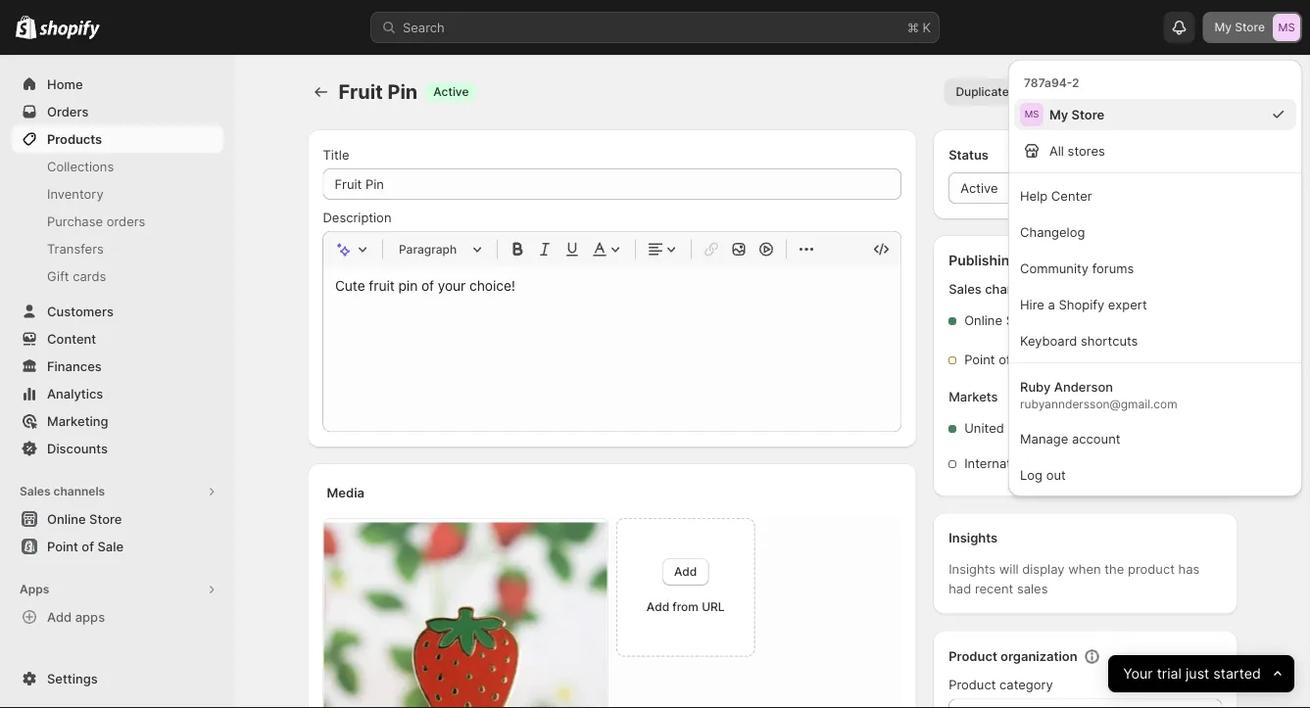 Task type: vqa. For each thing, say whether or not it's contained in the screenshot.
text box
no



Task type: locate. For each thing, give the bounding box(es) containing it.
1 horizontal spatial point
[[965, 352, 995, 368]]

your trial just started
[[1123, 666, 1261, 683]]

0 horizontal spatial online
[[47, 512, 86, 527]]

1 horizontal spatial online
[[965, 313, 1003, 328]]

1 horizontal spatial point of sale
[[965, 352, 1040, 368]]

hire a shopify expert link
[[1014, 288, 1297, 320]]

marketing link
[[12, 408, 223, 435]]

add
[[674, 565, 697, 579], [647, 600, 670, 614], [47, 610, 72, 625]]

channels down publishing
[[985, 282, 1040, 297]]

active
[[433, 85, 469, 99], [961, 180, 998, 196]]

0 vertical spatial point
[[965, 352, 995, 368]]

store down hire
[[1006, 313, 1038, 328]]

purchase
[[47, 214, 103, 229]]

of inside 'link'
[[82, 539, 94, 554]]

0 vertical spatial active
[[433, 85, 469, 99]]

next image
[[1215, 82, 1234, 102]]

of down online store button on the left of page
[[82, 539, 94, 554]]

keyboard shortcuts button
[[1014, 324, 1297, 357]]

point of sale button
[[0, 533, 235, 561]]

gift cards link
[[12, 263, 223, 290]]

product
[[949, 649, 998, 664], [949, 678, 996, 693]]

store left my store image
[[1235, 20, 1265, 34]]

2 product from the top
[[949, 678, 996, 693]]

status
[[949, 147, 989, 162]]

0 vertical spatial point of sale
[[965, 352, 1040, 368]]

0 horizontal spatial sales channels
[[20, 485, 105, 499]]

0 vertical spatial insights
[[949, 531, 998, 546]]

1 vertical spatial point
[[47, 539, 78, 554]]

my store left my store image
[[1215, 20, 1265, 34]]

duplicate button
[[944, 78, 1021, 106]]

0 vertical spatial my store
[[1215, 20, 1265, 34]]

1 vertical spatial my store
[[1050, 107, 1105, 122]]

insights for insights will display when the product has had recent sales
[[949, 562, 996, 577]]

0 vertical spatial online store
[[965, 313, 1038, 328]]

sales down publishing
[[949, 282, 982, 297]]

my store
[[1215, 20, 1265, 34], [1050, 107, 1105, 122]]

point of sale up ruby
[[965, 352, 1040, 368]]

marketing
[[47, 414, 108, 429]]

0 horizontal spatial sales
[[20, 485, 50, 499]]

point
[[965, 352, 995, 368], [47, 539, 78, 554]]

shopify image
[[16, 15, 37, 39], [39, 20, 100, 40]]

sale down online store button on the left of page
[[97, 539, 124, 554]]

search
[[403, 20, 445, 35]]

1 horizontal spatial online store
[[965, 313, 1038, 328]]

customers link
[[12, 298, 223, 325]]

sales
[[949, 282, 982, 297], [20, 485, 50, 499]]

1 horizontal spatial channels
[[985, 282, 1040, 297]]

add for add from url
[[647, 600, 670, 614]]

1 vertical spatial insights
[[949, 562, 996, 577]]

log out
[[1020, 467, 1066, 483]]

add inside button
[[47, 610, 72, 625]]

inventory
[[47, 186, 104, 201]]

changelog link
[[1014, 216, 1297, 248]]

0 horizontal spatial point
[[47, 539, 78, 554]]

sale
[[1015, 352, 1040, 368], [97, 539, 124, 554]]

of
[[999, 352, 1011, 368], [82, 539, 94, 554]]

1 horizontal spatial sale
[[1015, 352, 1040, 368]]

store
[[1235, 20, 1265, 34], [1072, 107, 1105, 122], [1006, 313, 1038, 328], [89, 512, 122, 527]]

online store link
[[12, 506, 223, 533]]

keyboard
[[1020, 333, 1077, 348]]

0 vertical spatial my
[[1215, 20, 1232, 34]]

2 insights from the top
[[949, 562, 996, 577]]

display
[[1022, 562, 1065, 577]]

0 horizontal spatial active
[[433, 85, 469, 99]]

1 vertical spatial sales
[[20, 485, 50, 499]]

1 vertical spatial online
[[47, 512, 86, 527]]

channels down the "discounts"
[[53, 485, 105, 499]]

add left 'apps'
[[47, 610, 72, 625]]

channels
[[985, 282, 1040, 297], [53, 485, 105, 499]]

1 product from the top
[[949, 649, 998, 664]]

point inside 'link'
[[47, 539, 78, 554]]

apps
[[20, 583, 49, 597]]

0 horizontal spatial shopify image
[[16, 15, 37, 39]]

0 vertical spatial product
[[949, 649, 998, 664]]

trial
[[1157, 666, 1182, 683]]

1 horizontal spatial add
[[647, 600, 670, 614]]

customers
[[47, 304, 114, 319]]

store down 2
[[1072, 107, 1105, 122]]

ruby anderson rubyanndersson@gmail.com
[[1020, 379, 1178, 412]]

online down sales channels button
[[47, 512, 86, 527]]

online down publishing
[[965, 313, 1003, 328]]

add for add apps
[[47, 610, 72, 625]]

product down "product organization"
[[949, 678, 996, 693]]

community forums
[[1020, 261, 1134, 276]]

sales channels down the "discounts"
[[20, 485, 105, 499]]

online
[[965, 313, 1003, 328], [47, 512, 86, 527]]

online inside button
[[47, 512, 86, 527]]

1 vertical spatial sales channels
[[20, 485, 105, 499]]

transfers
[[47, 241, 104, 256]]

active right pin
[[433, 85, 469, 99]]

point up markets
[[965, 352, 995, 368]]

point of sale
[[965, 352, 1040, 368], [47, 539, 124, 554]]

previous image
[[1188, 82, 1208, 102]]

insights
[[949, 531, 998, 546], [949, 562, 996, 577]]

of up "united states"
[[999, 352, 1011, 368]]

1 horizontal spatial active
[[961, 180, 998, 196]]

discounts
[[47, 441, 108, 456]]

sales channels
[[949, 282, 1040, 297], [20, 485, 105, 499]]

0 vertical spatial of
[[999, 352, 1011, 368]]

from
[[673, 600, 699, 614]]

manage
[[1020, 431, 1069, 446]]

online store down sales channels button
[[47, 512, 122, 527]]

gift cards
[[47, 269, 106, 284]]

point of sale down online store button on the left of page
[[47, 539, 124, 554]]

0 vertical spatial online
[[965, 313, 1003, 328]]

1 horizontal spatial sales channels
[[949, 282, 1040, 297]]

menu containing my store
[[1008, 60, 1303, 497]]

0 horizontal spatial add
[[47, 610, 72, 625]]

product up 'product category' on the bottom of page
[[949, 649, 998, 664]]

insights for insights
[[949, 531, 998, 546]]

pin
[[388, 80, 418, 104]]

2 horizontal spatial add
[[674, 565, 697, 579]]

1 vertical spatial point of sale
[[47, 539, 124, 554]]

add left the from
[[647, 600, 670, 614]]

1 vertical spatial online store
[[47, 512, 122, 527]]

Title text field
[[323, 169, 902, 200]]

1 vertical spatial product
[[949, 678, 996, 693]]

menu
[[1008, 60, 1303, 497]]

active down status
[[961, 180, 998, 196]]

url
[[702, 600, 725, 614]]

1 vertical spatial of
[[82, 539, 94, 554]]

my down preview button
[[1050, 107, 1069, 122]]

point up apps
[[47, 539, 78, 554]]

stores
[[1068, 143, 1105, 158]]

collections
[[47, 159, 114, 174]]

just
[[1186, 666, 1209, 683]]

online store button
[[0, 506, 235, 533]]

0 vertical spatial channels
[[985, 282, 1040, 297]]

0 horizontal spatial online store
[[47, 512, 122, 527]]

1 horizontal spatial sales
[[949, 282, 982, 297]]

sale inside 'link'
[[97, 539, 124, 554]]

inventory link
[[12, 180, 223, 208]]

1 insights from the top
[[949, 531, 998, 546]]

product for product category
[[949, 678, 996, 693]]

1 vertical spatial sale
[[97, 539, 124, 554]]

my left my store image
[[1215, 20, 1232, 34]]

sales down the "discounts"
[[20, 485, 50, 499]]

duplicate
[[956, 85, 1009, 99]]

store inside menu
[[1072, 107, 1105, 122]]

online store down hire
[[965, 313, 1038, 328]]

1 vertical spatial my
[[1050, 107, 1069, 122]]

united states
[[965, 421, 1047, 436]]

title
[[323, 147, 349, 162]]

organization
[[1001, 649, 1078, 664]]

0 horizontal spatial sale
[[97, 539, 124, 554]]

sale up ruby
[[1015, 352, 1040, 368]]

preview button
[[1029, 78, 1097, 106]]

1 vertical spatial channels
[[53, 485, 105, 499]]

store down sales channels button
[[89, 512, 122, 527]]

1 horizontal spatial my store
[[1215, 20, 1265, 34]]

0 horizontal spatial point of sale
[[47, 539, 124, 554]]

my store image
[[1020, 103, 1044, 126]]

analytics link
[[12, 380, 223, 408]]

sales
[[1017, 582, 1048, 597]]

help center link
[[1014, 179, 1297, 212]]

anderson
[[1054, 379, 1113, 394]]

all stores
[[1050, 143, 1105, 158]]

my store down preview button
[[1050, 107, 1105, 122]]

0 horizontal spatial my store
[[1050, 107, 1105, 122]]

Product category text field
[[949, 699, 1223, 709]]

sales channels down publishing
[[949, 282, 1040, 297]]

0 horizontal spatial channels
[[53, 485, 105, 499]]

2
[[1072, 76, 1080, 90]]

add inside button
[[674, 565, 697, 579]]

0 horizontal spatial of
[[82, 539, 94, 554]]

home link
[[12, 71, 223, 98]]

media
[[327, 485, 365, 500]]

add up add from url
[[674, 565, 697, 579]]

recent
[[975, 582, 1014, 597]]

keyboard shortcuts
[[1020, 333, 1138, 348]]

insights inside insights will display when the product has had recent sales
[[949, 562, 996, 577]]

ruby
[[1020, 379, 1051, 394]]

all stores link
[[1014, 134, 1297, 167]]



Task type: describe. For each thing, give the bounding box(es) containing it.
787a94-
[[1024, 76, 1072, 90]]

products link
[[12, 125, 223, 153]]

united
[[965, 421, 1004, 436]]

the
[[1105, 562, 1124, 577]]

add from url button
[[647, 600, 725, 614]]

channels inside button
[[53, 485, 105, 499]]

1 horizontal spatial of
[[999, 352, 1011, 368]]

orders link
[[12, 98, 223, 125]]

paragraph button
[[391, 238, 489, 261]]

fruit
[[339, 80, 383, 104]]

community
[[1020, 261, 1089, 276]]

rubyanndersson@gmail.com
[[1020, 397, 1178, 412]]

hire
[[1020, 297, 1045, 312]]

collections link
[[12, 153, 223, 180]]

1 horizontal spatial my
[[1215, 20, 1232, 34]]

product for product organization
[[949, 649, 998, 664]]

add for add
[[674, 565, 697, 579]]

my store inside menu
[[1050, 107, 1105, 122]]

product organization
[[949, 649, 1078, 664]]

transfers link
[[12, 235, 223, 263]]

orders
[[107, 214, 145, 229]]

0 vertical spatial sales channels
[[949, 282, 1040, 297]]

settings link
[[12, 665, 223, 693]]

my store image
[[1273, 14, 1301, 41]]

log
[[1020, 467, 1043, 483]]

787a94-2
[[1024, 76, 1080, 90]]

preview
[[1041, 85, 1085, 99]]

sales channels inside sales channels button
[[20, 485, 105, 499]]

has
[[1179, 562, 1200, 577]]

a
[[1048, 297, 1055, 312]]

0 horizontal spatial my
[[1050, 107, 1069, 122]]

apps
[[75, 610, 105, 625]]

gift
[[47, 269, 69, 284]]

content
[[47, 331, 96, 346]]

shortcuts
[[1081, 333, 1138, 348]]

help
[[1020, 188, 1048, 203]]

will
[[999, 562, 1019, 577]]

add apps button
[[12, 604, 223, 631]]

online store inside online store link
[[47, 512, 122, 527]]

product
[[1128, 562, 1175, 577]]

finances link
[[12, 353, 223, 380]]

publishing
[[949, 252, 1018, 269]]

manage account link
[[1014, 422, 1297, 455]]

1 horizontal spatial shopify image
[[39, 20, 100, 40]]

help center
[[1020, 188, 1092, 203]]

markets
[[949, 390, 998, 405]]

store inside online store link
[[89, 512, 122, 527]]

changelog
[[1020, 224, 1085, 240]]

log out button
[[1014, 459, 1297, 491]]

center
[[1051, 188, 1092, 203]]

shopify
[[1059, 297, 1105, 312]]

sales inside button
[[20, 485, 50, 499]]

add from url
[[647, 600, 725, 614]]

international
[[965, 456, 1040, 471]]

content link
[[12, 325, 223, 353]]

had
[[949, 582, 971, 597]]

product category
[[949, 678, 1053, 693]]

purchase orders link
[[12, 208, 223, 235]]

fruit pin
[[339, 80, 418, 104]]

sales channels button
[[12, 478, 223, 506]]

account
[[1072, 431, 1121, 446]]

started
[[1213, 666, 1261, 683]]

orders
[[47, 104, 89, 119]]

add button
[[663, 558, 709, 586]]

0 vertical spatial sale
[[1015, 352, 1040, 368]]

finances
[[47, 359, 102, 374]]

0 vertical spatial sales
[[949, 282, 982, 297]]

settings
[[47, 671, 98, 687]]

forums
[[1092, 261, 1134, 276]]

apps button
[[12, 576, 223, 604]]

paragraph
[[399, 242, 457, 256]]

point of sale inside 'link'
[[47, 539, 124, 554]]

community forums link
[[1014, 252, 1297, 284]]

all
[[1050, 143, 1064, 158]]

1 vertical spatial active
[[961, 180, 998, 196]]

add apps
[[47, 610, 105, 625]]

expert
[[1108, 297, 1147, 312]]

description
[[323, 210, 392, 225]]

discounts link
[[12, 435, 223, 463]]

analytics
[[47, 386, 103, 401]]

k
[[923, 20, 931, 35]]

purchase orders
[[47, 214, 145, 229]]

your trial just started button
[[1108, 656, 1295, 693]]

products
[[47, 131, 102, 147]]

category
[[1000, 678, 1053, 693]]



